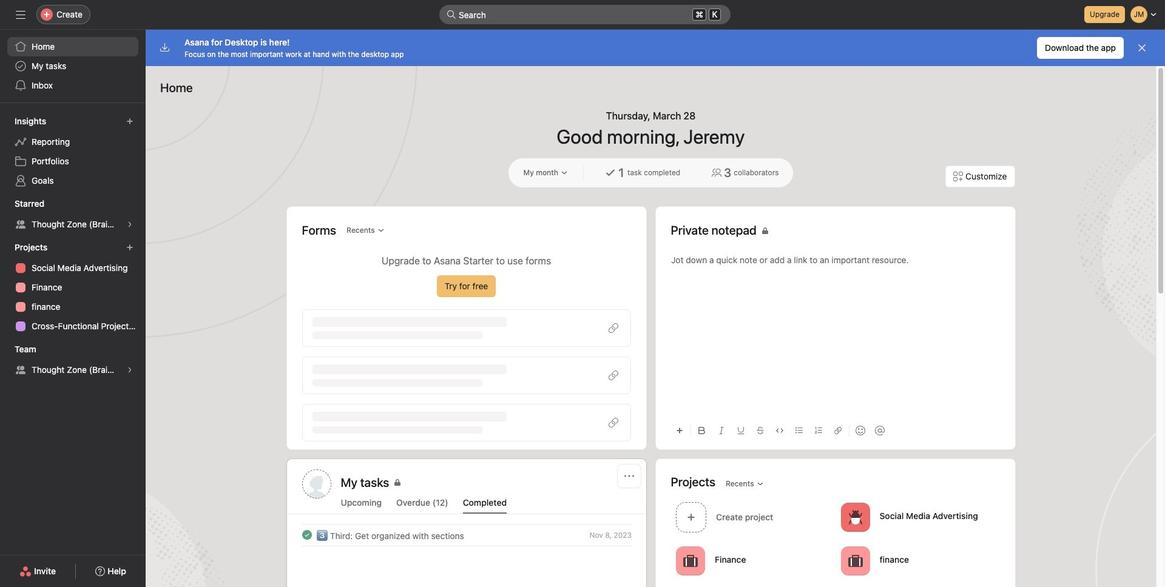 Task type: locate. For each thing, give the bounding box(es) containing it.
dismiss image
[[1138, 43, 1148, 53]]

completed image
[[300, 528, 314, 543]]

at mention image
[[875, 426, 885, 436]]

0 horizontal spatial list item
[[288, 525, 646, 546]]

prominent image
[[447, 10, 457, 19]]

None field
[[440, 5, 731, 24]]

italics image
[[718, 427, 725, 435]]

toolbar
[[671, 417, 1000, 444]]

emoji image
[[856, 426, 866, 436]]

global element
[[0, 30, 146, 103]]

bulleted list image
[[796, 427, 803, 435]]

list item
[[671, 499, 836, 536], [288, 525, 646, 546]]

link image
[[835, 427, 842, 435]]

code image
[[776, 427, 784, 435]]

strikethrough image
[[757, 427, 764, 435]]

starred element
[[0, 193, 146, 237]]

bug image
[[848, 510, 863, 525]]



Task type: describe. For each thing, give the bounding box(es) containing it.
Search tasks, projects, and more text field
[[440, 5, 731, 24]]

hide sidebar image
[[16, 10, 26, 19]]

see details, thought zone (brainstorm space) image
[[126, 367, 134, 374]]

1 horizontal spatial list item
[[671, 499, 836, 536]]

insights element
[[0, 111, 146, 193]]

insert an object image
[[676, 427, 683, 435]]

teams element
[[0, 339, 146, 383]]

Completed checkbox
[[300, 528, 314, 543]]

numbered list image
[[815, 427, 822, 435]]

new project or portfolio image
[[126, 244, 134, 251]]

new insights image
[[126, 118, 134, 125]]

briefcase image
[[848, 554, 863, 569]]

briefcase image
[[683, 554, 698, 569]]

projects element
[[0, 237, 146, 339]]

underline image
[[737, 427, 745, 435]]

bold image
[[699, 427, 706, 435]]

add profile photo image
[[302, 470, 331, 499]]

see details, thought zone (brainstorm space) image
[[126, 221, 134, 228]]

actions image
[[624, 472, 634, 481]]



Task type: vqa. For each thing, say whether or not it's contained in the screenshot.
RIBBON 'icon'
no



